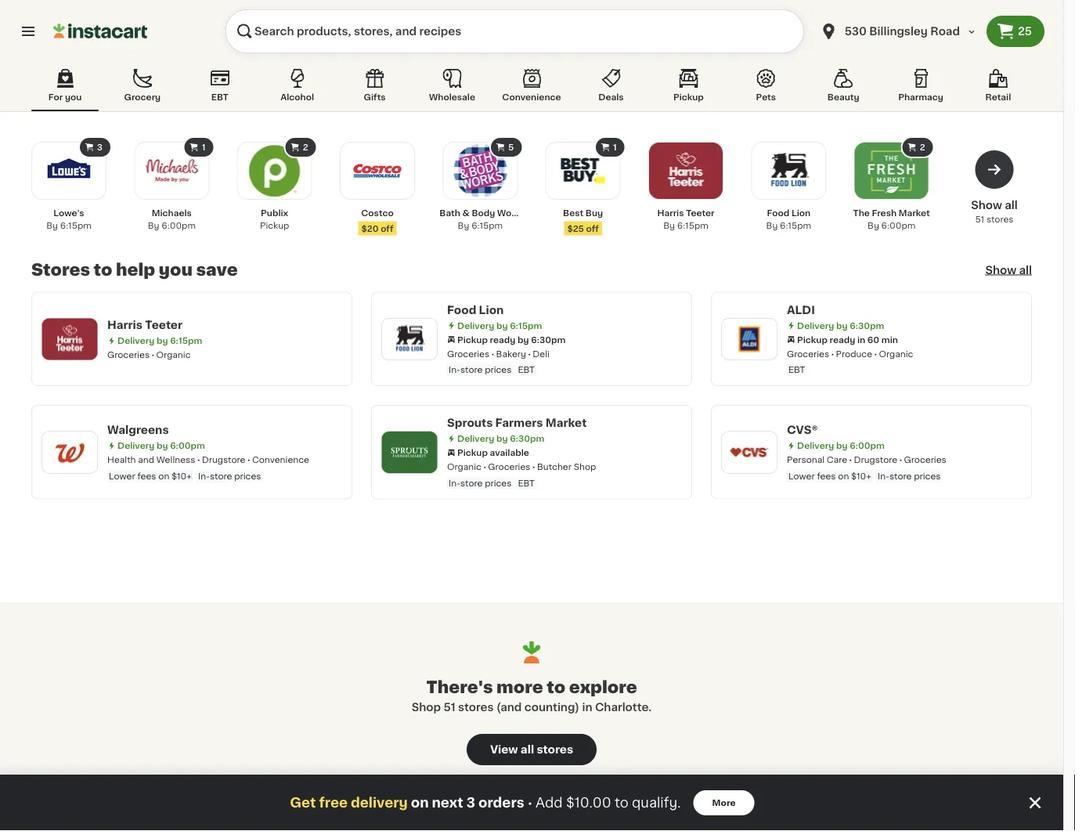 Task type: vqa. For each thing, say whether or not it's contained in the screenshot.


Task type: describe. For each thing, give the bounding box(es) containing it.
treatment tracker modal dialog
[[0, 775, 1064, 831]]

25 button
[[987, 16, 1045, 47]]

drugstore inside personal care drugstore groceries lower fees on $10+ in-store prices
[[855, 456, 898, 464]]

get
[[290, 797, 316, 810]]

convenience button
[[496, 66, 568, 111]]

to inside tab panel
[[94, 262, 112, 278]]

60
[[868, 335, 880, 344]]

harris teeter by 6:15pm
[[658, 209, 715, 230]]

view all stores
[[490, 744, 574, 755]]

view all stores link
[[467, 734, 597, 766]]

stores inside 'view all stores' button
[[537, 744, 574, 755]]

buy
[[586, 209, 604, 217]]

store inside groceries bakery deli in-store prices ebt
[[461, 366, 483, 374]]

grocery button
[[109, 66, 176, 111]]

530 billingsley road
[[845, 26, 961, 37]]

ebt inside groceries bakery deli in-store prices ebt
[[518, 366, 535, 374]]

groceries bakery deli in-store prices ebt
[[447, 350, 550, 374]]

harris teeter
[[107, 320, 183, 331]]

you inside tab panel
[[159, 262, 193, 278]]

show all
[[986, 264, 1033, 275]]

health
[[107, 456, 136, 464]]

delivery for aldi
[[798, 321, 835, 330]]

food for food lion by 6:15pm
[[768, 209, 790, 217]]

more button
[[694, 791, 755, 816]]

more
[[497, 679, 544, 696]]

save
[[196, 262, 238, 278]]

stores inside show all 51 stores
[[987, 215, 1014, 224]]

6:15pm up groceries organic
[[170, 336, 202, 345]]

publix pickup
[[260, 209, 289, 230]]

stores to help you save
[[31, 262, 238, 278]]

personal
[[788, 456, 825, 464]]

wholesale button
[[419, 66, 486, 111]]

in- inside groceries bakery deli in-store prices ebt
[[449, 366, 461, 374]]

store inside organic groceries butcher shop in-store prices ebt
[[461, 479, 483, 487]]

the
[[854, 209, 871, 217]]

pharmacy
[[899, 93, 944, 101]]

billingsley
[[870, 26, 929, 37]]

fresh
[[873, 209, 897, 217]]

walgreens logo image
[[49, 432, 90, 473]]

to inside there's more to explore shop 51 stores (and counting) in charlotte.
[[547, 679, 566, 696]]

show all 51 stores
[[972, 200, 1019, 224]]

(and
[[497, 702, 522, 713]]

pickup for food lion
[[458, 335, 488, 344]]

ready for food lion
[[490, 335, 516, 344]]

bath & body works by 6:15pm
[[440, 209, 525, 230]]

•
[[528, 797, 533, 809]]

best buy $25 off
[[564, 209, 604, 233]]

food lion image
[[763, 144, 816, 197]]

$10+ inside personal care drugstore groceries lower fees on $10+ in-store prices
[[852, 472, 872, 480]]

best
[[564, 209, 584, 217]]

pickup for aldi
[[798, 335, 828, 344]]

you inside button
[[65, 93, 82, 101]]

there's more to explore shop 51 stores (and counting) in charlotte.
[[412, 679, 652, 713]]

and
[[138, 456, 154, 464]]

organic inside organic groceries butcher shop in-store prices ebt
[[447, 463, 482, 471]]

alcohol
[[281, 93, 314, 101]]

delivery by 6:00pm for cvs®
[[798, 442, 885, 450]]

aldi
[[788, 304, 816, 315]]

charlotte.
[[595, 702, 652, 713]]

6:15pm inside lowe's by 6:15pm
[[60, 221, 92, 230]]

in inside there's more to explore shop 51 stores (and counting) in charlotte.
[[583, 702, 593, 713]]

by inside the michaels by 6:00pm
[[148, 221, 159, 230]]

on inside health and wellness drugstore convenience lower fees on $10+ in-store prices
[[159, 472, 170, 480]]

food lion
[[447, 304, 504, 315]]

in inside stores to help you save tab panel
[[858, 335, 866, 344]]

instacart image
[[53, 22, 147, 41]]

pickup ready by 6:30pm
[[458, 335, 566, 344]]

grocery
[[124, 93, 161, 101]]

store inside health and wellness drugstore convenience lower fees on $10+ in-store prices
[[210, 472, 232, 480]]

by up bakery
[[518, 335, 529, 344]]

by inside harris teeter by 6:15pm
[[664, 221, 676, 230]]

sprouts
[[447, 418, 493, 429]]

all for view all stores
[[521, 744, 535, 755]]

next
[[432, 797, 464, 810]]

1 for best buy $25 off
[[614, 143, 617, 152]]

works
[[498, 209, 525, 217]]

6:00pm up wellness
[[170, 442, 205, 450]]

for
[[48, 93, 63, 101]]

prices inside personal care drugstore groceries lower fees on $10+ in-store prices
[[915, 472, 942, 480]]

pickup inside button
[[674, 93, 704, 101]]

prices inside organic groceries butcher shop in-store prices ebt
[[485, 479, 512, 487]]

by for aldi
[[837, 321, 848, 330]]

drugstore inside health and wellness drugstore convenience lower fees on $10+ in-store prices
[[202, 456, 246, 464]]

delivery for food lion
[[458, 321, 495, 330]]

lower inside personal care drugstore groceries lower fees on $10+ in-store prices
[[789, 472, 816, 480]]

prices inside groceries bakery deli in-store prices ebt
[[485, 366, 512, 374]]

beauty button
[[810, 66, 878, 111]]

delivery by 6:00pm for walgreens
[[118, 442, 205, 450]]

help
[[116, 262, 155, 278]]

costco $20 off
[[362, 209, 394, 233]]

lowe's
[[54, 209, 84, 217]]

show for show all 51 stores
[[972, 200, 1003, 211]]

bath
[[440, 209, 461, 217]]

groceries inside personal care drugstore groceries lower fees on $10+ in-store prices
[[905, 456, 947, 464]]

qualify.
[[632, 797, 681, 810]]

convenience inside button
[[503, 93, 562, 101]]

by inside lowe's by 6:15pm
[[46, 221, 58, 230]]

pharmacy button
[[888, 66, 955, 111]]

in- inside personal care drugstore groceries lower fees on $10+ in-store prices
[[879, 472, 890, 480]]

walgreens
[[107, 425, 169, 436]]

on inside personal care drugstore groceries lower fees on $10+ in-store prices
[[839, 472, 850, 480]]

health and wellness drugstore convenience lower fees on $10+ in-store prices
[[107, 456, 310, 480]]

5
[[509, 143, 514, 152]]

the fresh market image
[[866, 144, 919, 197]]

available
[[490, 449, 530, 457]]

by for food lion
[[497, 321, 508, 330]]

pets button
[[733, 66, 800, 111]]

bath & body works image
[[454, 144, 507, 197]]

wholesale
[[429, 93, 476, 101]]

groceries produce organic ebt
[[788, 350, 914, 374]]

6:15pm inside bath & body works by 6:15pm
[[472, 221, 503, 230]]

$10+ inside health and wellness drugstore convenience lower fees on $10+ in-store prices
[[172, 472, 192, 480]]

pickup available
[[458, 449, 530, 457]]

groceries for groceries produce organic ebt
[[788, 350, 830, 358]]

$10.00
[[567, 797, 612, 810]]

6:00pm inside the michaels by 6:00pm
[[162, 221, 196, 230]]

publix
[[261, 209, 289, 217]]

gifts button
[[341, 66, 409, 111]]

$25
[[568, 224, 585, 233]]

delivery for cvs®
[[798, 442, 835, 450]]

6:30pm for sprouts farmers market
[[510, 435, 545, 443]]

stores to help you save tab panel
[[24, 136, 1041, 500]]

michaels
[[152, 209, 192, 217]]

6:00pm up personal care drugstore groceries lower fees on $10+ in-store prices
[[850, 442, 885, 450]]

pickup ready in 60 min
[[798, 335, 899, 344]]

for you
[[48, 93, 82, 101]]

view all stores button
[[467, 734, 597, 766]]

0 horizontal spatial organic
[[156, 350, 191, 359]]

delivery for sprouts farmers market
[[458, 435, 495, 443]]

for you button
[[31, 66, 99, 111]]

pickup down publix at the left of page
[[260, 221, 289, 230]]

show all button
[[986, 262, 1033, 278]]

show for show all
[[986, 264, 1017, 275]]

costco
[[362, 209, 394, 217]]

retail button
[[965, 66, 1033, 111]]

on inside treatment tracker modal dialog
[[411, 797, 429, 810]]

michaels by 6:00pm
[[148, 209, 196, 230]]



Task type: locate. For each thing, give the bounding box(es) containing it.
2 ready from the left
[[830, 335, 856, 344]]

alcohol button
[[264, 66, 331, 111]]

by for cvs®
[[837, 442, 848, 450]]

delivery by 6:00pm
[[118, 442, 205, 450], [798, 442, 885, 450]]

1 vertical spatial 51
[[444, 702, 456, 713]]

1 fees from the left
[[138, 472, 156, 480]]

harris for harris teeter by 6:15pm
[[658, 209, 685, 217]]

1 vertical spatial 3
[[467, 797, 476, 810]]

6:15pm up pickup ready by 6:30pm
[[510, 321, 543, 330]]

6:00pm down fresh
[[882, 221, 916, 230]]

0 vertical spatial 6:30pm
[[850, 321, 885, 330]]

2 off from the left
[[587, 224, 599, 233]]

0 vertical spatial delivery by 6:15pm
[[458, 321, 543, 330]]

2 2 from the left
[[921, 143, 926, 152]]

ebt button
[[186, 66, 254, 111]]

to inside treatment tracker modal dialog
[[615, 797, 629, 810]]

ready up bakery
[[490, 335, 516, 344]]

1 horizontal spatial organic
[[447, 463, 482, 471]]

by up care
[[837, 442, 848, 450]]

on down care
[[839, 472, 850, 480]]

groceries for groceries organic
[[107, 350, 150, 359]]

6:00pm down michaels
[[162, 221, 196, 230]]

0 horizontal spatial in
[[583, 702, 593, 713]]

delivery by 6:30pm for sprouts farmers market
[[458, 435, 545, 443]]

lower
[[109, 472, 135, 480], [789, 472, 816, 480]]

1 horizontal spatial 2
[[921, 143, 926, 152]]

3 by from the left
[[458, 221, 470, 230]]

groceries inside groceries produce organic ebt
[[788, 350, 830, 358]]

1 vertical spatial you
[[159, 262, 193, 278]]

4 by from the left
[[664, 221, 676, 230]]

drugstore right wellness
[[202, 456, 246, 464]]

add
[[536, 797, 563, 810]]

shop down there's
[[412, 702, 441, 713]]

by up pickup ready in 60 min
[[837, 321, 848, 330]]

min
[[882, 335, 899, 344]]

prices
[[485, 366, 512, 374], [235, 472, 261, 480], [915, 472, 942, 480], [485, 479, 512, 487]]

market
[[899, 209, 931, 217], [546, 418, 587, 429]]

show down show all 51 stores
[[986, 264, 1017, 275]]

delivery down harris teeter
[[118, 336, 155, 345]]

food
[[768, 209, 790, 217], [447, 304, 477, 315]]

organic down pickup available
[[447, 463, 482, 471]]

delivery by 6:00pm up wellness
[[118, 442, 205, 450]]

on down wellness
[[159, 472, 170, 480]]

0 horizontal spatial to
[[94, 262, 112, 278]]

6:00pm
[[162, 221, 196, 230], [882, 221, 916, 230], [170, 442, 205, 450], [850, 442, 885, 450]]

1 vertical spatial delivery by 6:30pm
[[458, 435, 545, 443]]

in left 60
[[858, 335, 866, 344]]

market up butcher
[[546, 418, 587, 429]]

0 vertical spatial to
[[94, 262, 112, 278]]

51 inside show all 51 stores
[[976, 215, 985, 224]]

1 delivery by 6:00pm from the left
[[118, 442, 205, 450]]

you
[[65, 93, 82, 101], [159, 262, 193, 278]]

3 right lowe's image
[[97, 143, 103, 152]]

store inside personal care drugstore groceries lower fees on $10+ in-store prices
[[890, 472, 913, 480]]

lion for food lion by 6:15pm
[[792, 209, 811, 217]]

harris up groceries organic
[[107, 320, 143, 331]]

0 vertical spatial you
[[65, 93, 82, 101]]

1 for michaels by 6:00pm
[[202, 143, 206, 152]]

0 vertical spatial 51
[[976, 215, 985, 224]]

1 ready from the left
[[490, 335, 516, 344]]

delivery by 6:00pm up care
[[798, 442, 885, 450]]

1 horizontal spatial 3
[[467, 797, 476, 810]]

delivery by 6:30pm up pickup ready in 60 min
[[798, 321, 885, 330]]

wellness
[[157, 456, 195, 464]]

0 vertical spatial lion
[[792, 209, 811, 217]]

to right $10.00
[[615, 797, 629, 810]]

lower down health
[[109, 472, 135, 480]]

shop inside there's more to explore shop 51 stores (and counting) in charlotte.
[[412, 702, 441, 713]]

0 vertical spatial 3
[[97, 143, 103, 152]]

off down buy
[[587, 224, 599, 233]]

bakery
[[497, 350, 527, 358]]

0 horizontal spatial fees
[[138, 472, 156, 480]]

530
[[845, 26, 867, 37]]

1 horizontal spatial lower
[[789, 472, 816, 480]]

0 horizontal spatial 1
[[202, 143, 206, 152]]

all inside show all 51 stores
[[1006, 200, 1019, 211]]

beauty
[[828, 93, 860, 101]]

2 $10+ from the left
[[852, 472, 872, 480]]

1 horizontal spatial drugstore
[[855, 456, 898, 464]]

1 vertical spatial stores
[[459, 702, 494, 713]]

$20
[[362, 224, 379, 233]]

2 530 billingsley road button from the left
[[820, 9, 978, 53]]

1 vertical spatial convenience
[[252, 456, 310, 464]]

food lion logo image
[[389, 319, 430, 360]]

1 horizontal spatial delivery by 6:30pm
[[798, 321, 885, 330]]

2 vertical spatial all
[[521, 744, 535, 755]]

by down fresh
[[868, 221, 880, 230]]

2 for the fresh market by 6:00pm
[[921, 143, 926, 152]]

1 off from the left
[[381, 224, 394, 233]]

1 vertical spatial lion
[[479, 304, 504, 315]]

Search field
[[226, 9, 805, 53]]

in down explore
[[583, 702, 593, 713]]

deals button
[[578, 66, 645, 111]]

lowe's by 6:15pm
[[46, 209, 92, 230]]

shop
[[574, 463, 597, 471], [412, 702, 441, 713]]

groceries inside organic groceries butcher shop in-store prices ebt
[[488, 463, 531, 471]]

2 delivery by 6:00pm from the left
[[798, 442, 885, 450]]

1 horizontal spatial ready
[[830, 335, 856, 344]]

1 vertical spatial shop
[[412, 702, 441, 713]]

lowe's image
[[42, 144, 96, 197]]

in- inside health and wellness drugstore convenience lower fees on $10+ in-store prices
[[198, 472, 210, 480]]

groceries inside groceries bakery deli in-store prices ebt
[[447, 350, 490, 358]]

1 2 from the left
[[303, 143, 308, 152]]

by
[[46, 221, 58, 230], [148, 221, 159, 230], [458, 221, 470, 230], [664, 221, 676, 230], [767, 221, 778, 230], [868, 221, 880, 230]]

market for the fresh market by 6:00pm
[[899, 209, 931, 217]]

all for show all 51 stores
[[1006, 200, 1019, 211]]

1 lower from the left
[[109, 472, 135, 480]]

6:15pm inside harris teeter by 6:15pm
[[678, 221, 709, 230]]

&
[[463, 209, 470, 217]]

shop categories tab list
[[31, 66, 1033, 111]]

0 horizontal spatial shop
[[412, 702, 441, 713]]

6:30pm up the deli
[[531, 335, 566, 344]]

off right $20
[[381, 224, 394, 233]]

personal care drugstore groceries lower fees on $10+ in-store prices
[[788, 456, 947, 480]]

delivery by 6:15pm for teeter
[[118, 336, 202, 345]]

1 $10+ from the left
[[172, 472, 192, 480]]

explore
[[570, 679, 638, 696]]

0 horizontal spatial lion
[[479, 304, 504, 315]]

0 horizontal spatial 2
[[303, 143, 308, 152]]

1 vertical spatial in
[[583, 702, 593, 713]]

1 horizontal spatial lion
[[792, 209, 811, 217]]

delivery by 6:15pm for lion
[[458, 321, 543, 330]]

6:30pm down farmers at the bottom
[[510, 435, 545, 443]]

farmers
[[496, 418, 543, 429]]

pickup up harris teeter 'image'
[[674, 93, 704, 101]]

1 horizontal spatial delivery by 6:00pm
[[798, 442, 885, 450]]

ready up "produce"
[[830, 335, 856, 344]]

organic
[[880, 350, 914, 358], [156, 350, 191, 359], [447, 463, 482, 471]]

delivery by 6:30pm up pickup available
[[458, 435, 545, 443]]

you right help
[[159, 262, 193, 278]]

body
[[472, 209, 496, 217]]

prices inside health and wellness drugstore convenience lower fees on $10+ in-store prices
[[235, 472, 261, 480]]

groceries organic
[[107, 350, 191, 359]]

2 horizontal spatial all
[[1020, 264, 1033, 275]]

1 horizontal spatial 51
[[976, 215, 985, 224]]

0 vertical spatial stores
[[987, 215, 1014, 224]]

1 horizontal spatial $10+
[[852, 472, 872, 480]]

fees down 'and' on the bottom left
[[138, 472, 156, 480]]

delivery by 6:15pm up pickup ready by 6:30pm
[[458, 321, 543, 330]]

2 fees from the left
[[818, 472, 837, 480]]

1 horizontal spatial stores
[[537, 744, 574, 755]]

organic inside groceries produce organic ebt
[[880, 350, 914, 358]]

6:15pm down harris teeter 'image'
[[678, 221, 709, 230]]

ready for aldi
[[830, 335, 856, 344]]

0 horizontal spatial teeter
[[145, 320, 183, 331]]

food lion by 6:15pm
[[767, 209, 812, 230]]

2 by from the left
[[148, 221, 159, 230]]

delivery down walgreens
[[118, 442, 155, 450]]

6:15pm down food lion image
[[781, 221, 812, 230]]

0 vertical spatial delivery by 6:30pm
[[798, 321, 885, 330]]

organic down harris teeter
[[156, 350, 191, 359]]

convenience
[[503, 93, 562, 101], [252, 456, 310, 464]]

0 vertical spatial food
[[768, 209, 790, 217]]

0 horizontal spatial stores
[[459, 702, 494, 713]]

1 vertical spatial teeter
[[145, 320, 183, 331]]

ready
[[490, 335, 516, 344], [830, 335, 856, 344]]

all
[[1006, 200, 1019, 211], [1020, 264, 1033, 275], [521, 744, 535, 755]]

2 horizontal spatial to
[[615, 797, 629, 810]]

1 horizontal spatial 1
[[614, 143, 617, 152]]

by up groceries organic
[[157, 336, 168, 345]]

6:15pm down body
[[472, 221, 503, 230]]

1 horizontal spatial market
[[899, 209, 931, 217]]

1 drugstore from the left
[[202, 456, 246, 464]]

pickup down aldi
[[798, 335, 828, 344]]

0 vertical spatial teeter
[[687, 209, 715, 217]]

1 horizontal spatial off
[[587, 224, 599, 233]]

1 530 billingsley road button from the left
[[811, 9, 987, 53]]

pets
[[757, 93, 777, 101]]

ebt inside button
[[211, 93, 229, 101]]

store
[[461, 366, 483, 374], [210, 472, 232, 480], [890, 472, 913, 480], [461, 479, 483, 487]]

delivery
[[351, 797, 408, 810]]

organic groceries butcher shop in-store prices ebt
[[447, 463, 597, 487]]

6:30pm for aldi
[[850, 321, 885, 330]]

sprouts farmers market
[[447, 418, 587, 429]]

2 vertical spatial to
[[615, 797, 629, 810]]

sprouts farmers market logo image
[[389, 432, 430, 473]]

1 horizontal spatial fees
[[818, 472, 837, 480]]

delivery by 6:30pm for aldi
[[798, 321, 885, 330]]

0 horizontal spatial delivery by 6:00pm
[[118, 442, 205, 450]]

retail
[[986, 93, 1012, 101]]

market right fresh
[[899, 209, 931, 217]]

stores inside there's more to explore shop 51 stores (and counting) in charlotte.
[[459, 702, 494, 713]]

on left next
[[411, 797, 429, 810]]

organic down min
[[880, 350, 914, 358]]

delivery for walgreens
[[118, 442, 155, 450]]

2 drugstore from the left
[[855, 456, 898, 464]]

6:00pm inside the fresh market by 6:00pm
[[882, 221, 916, 230]]

1 horizontal spatial all
[[1006, 200, 1019, 211]]

1 horizontal spatial on
[[411, 797, 429, 810]]

delivery down sprouts
[[458, 435, 495, 443]]

2 1 from the left
[[614, 143, 617, 152]]

1 horizontal spatial in
[[858, 335, 866, 344]]

michaels image
[[145, 144, 199, 197]]

by down harris teeter 'image'
[[664, 221, 676, 230]]

2 horizontal spatial stores
[[987, 215, 1014, 224]]

food up pickup ready by 6:30pm
[[447, 304, 477, 315]]

teeter
[[687, 209, 715, 217], [145, 320, 183, 331]]

all inside popup button
[[1020, 264, 1033, 275]]

1 horizontal spatial food
[[768, 209, 790, 217]]

2 right the fresh market image
[[921, 143, 926, 152]]

ebt left alcohol
[[211, 93, 229, 101]]

by inside the food lion by 6:15pm
[[767, 221, 778, 230]]

ebt down the deli
[[518, 366, 535, 374]]

0 horizontal spatial drugstore
[[202, 456, 246, 464]]

harris teeter logo image
[[49, 319, 90, 360]]

1 horizontal spatial to
[[547, 679, 566, 696]]

show inside show all 51 stores
[[972, 200, 1003, 211]]

ebt inside organic groceries butcher shop in-store prices ebt
[[518, 479, 535, 487]]

food down food lion image
[[768, 209, 790, 217]]

fees
[[138, 472, 156, 480], [818, 472, 837, 480]]

0 horizontal spatial off
[[381, 224, 394, 233]]

2 horizontal spatial on
[[839, 472, 850, 480]]

to left help
[[94, 262, 112, 278]]

costco image
[[351, 144, 404, 197]]

6:15pm inside the food lion by 6:15pm
[[781, 221, 812, 230]]

view
[[490, 744, 518, 755]]

best buy image
[[557, 144, 610, 197]]

on
[[159, 472, 170, 480], [839, 472, 850, 480], [411, 797, 429, 810]]

teeter down harris teeter 'image'
[[687, 209, 715, 217]]

fees down care
[[818, 472, 837, 480]]

0 horizontal spatial ready
[[490, 335, 516, 344]]

delivery by 6:15pm up groceries organic
[[118, 336, 202, 345]]

ebt
[[211, 93, 229, 101], [518, 366, 535, 374], [789, 366, 806, 374], [518, 479, 535, 487]]

by up available on the bottom
[[497, 435, 508, 443]]

0 horizontal spatial 51
[[444, 702, 456, 713]]

stores down counting)
[[537, 744, 574, 755]]

0 vertical spatial shop
[[574, 463, 597, 471]]

0 horizontal spatial convenience
[[252, 456, 310, 464]]

6 by from the left
[[868, 221, 880, 230]]

1 horizontal spatial teeter
[[687, 209, 715, 217]]

pickup down food lion
[[458, 335, 488, 344]]

off inside costco $20 off
[[381, 224, 394, 233]]

deli
[[533, 350, 550, 358]]

groceries
[[447, 350, 490, 358], [788, 350, 830, 358], [107, 350, 150, 359], [905, 456, 947, 464], [488, 463, 531, 471]]

harris down harris teeter 'image'
[[658, 209, 685, 217]]

6:15pm down lowe's
[[60, 221, 92, 230]]

there's
[[426, 679, 493, 696]]

0 horizontal spatial delivery by 6:30pm
[[458, 435, 545, 443]]

0 horizontal spatial 3
[[97, 143, 103, 152]]

harris
[[658, 209, 685, 217], [107, 320, 143, 331]]

2 for publix pickup
[[303, 143, 308, 152]]

lower inside health and wellness drugstore convenience lower fees on $10+ in-store prices
[[109, 472, 135, 480]]

food for food lion
[[447, 304, 477, 315]]

1 1 from the left
[[202, 143, 206, 152]]

aldi logo image
[[730, 319, 770, 360]]

ebt down pickup ready in 60 min
[[789, 366, 806, 374]]

by up pickup ready by 6:30pm
[[497, 321, 508, 330]]

by for sprouts farmers market
[[497, 435, 508, 443]]

3 right next
[[467, 797, 476, 810]]

0 vertical spatial in
[[858, 335, 866, 344]]

harris inside harris teeter by 6:15pm
[[658, 209, 685, 217]]

1 vertical spatial all
[[1020, 264, 1033, 275]]

2 vertical spatial stores
[[537, 744, 574, 755]]

lion inside the food lion by 6:15pm
[[792, 209, 811, 217]]

off
[[381, 224, 394, 233], [587, 224, 599, 233]]

convenience inside health and wellness drugstore convenience lower fees on $10+ in-store prices
[[252, 456, 310, 464]]

pickup button
[[655, 66, 723, 111]]

teeter up groceries organic
[[145, 320, 183, 331]]

1 by from the left
[[46, 221, 58, 230]]

show
[[972, 200, 1003, 211], [986, 264, 1017, 275]]

0 vertical spatial market
[[899, 209, 931, 217]]

1 vertical spatial food
[[447, 304, 477, 315]]

1 vertical spatial to
[[547, 679, 566, 696]]

3 inside treatment tracker modal dialog
[[467, 797, 476, 810]]

all inside button
[[521, 744, 535, 755]]

market for sprouts farmers market
[[546, 418, 587, 429]]

the fresh market by 6:00pm
[[854, 209, 931, 230]]

2 horizontal spatial organic
[[880, 350, 914, 358]]

lion down food lion image
[[792, 209, 811, 217]]

ebt down available on the bottom
[[518, 479, 535, 487]]

stores
[[987, 215, 1014, 224], [459, 702, 494, 713], [537, 744, 574, 755]]

delivery down food lion
[[458, 321, 495, 330]]

fees inside personal care drugstore groceries lower fees on $10+ in-store prices
[[818, 472, 837, 480]]

6:30pm up 60
[[850, 321, 885, 330]]

0 horizontal spatial all
[[521, 744, 535, 755]]

1 horizontal spatial harris
[[658, 209, 685, 217]]

by down michaels
[[148, 221, 159, 230]]

more
[[713, 799, 736, 808]]

you right for
[[65, 93, 82, 101]]

0 vertical spatial convenience
[[503, 93, 562, 101]]

by for harris teeter
[[157, 336, 168, 345]]

delivery for harris teeter
[[118, 336, 155, 345]]

teeter for harris teeter
[[145, 320, 183, 331]]

delivery by 6:15pm
[[458, 321, 543, 330], [118, 336, 202, 345]]

1 right the best buy image
[[614, 143, 617, 152]]

0 horizontal spatial lower
[[109, 472, 135, 480]]

25
[[1019, 26, 1033, 37]]

3
[[97, 143, 103, 152], [467, 797, 476, 810]]

fees inside health and wellness drugstore convenience lower fees on $10+ in-store prices
[[138, 472, 156, 480]]

by down lowe's
[[46, 221, 58, 230]]

0 horizontal spatial delivery by 6:15pm
[[118, 336, 202, 345]]

0 horizontal spatial on
[[159, 472, 170, 480]]

to up counting)
[[547, 679, 566, 696]]

delivery down aldi
[[798, 321, 835, 330]]

by for walgreens
[[157, 442, 168, 450]]

groceries for groceries bakery deli in-store prices ebt
[[447, 350, 490, 358]]

delivery up personal
[[798, 442, 835, 450]]

lower down personal
[[789, 472, 816, 480]]

51 inside there's more to explore shop 51 stores (and counting) in charlotte.
[[444, 702, 456, 713]]

1 vertical spatial show
[[986, 264, 1017, 275]]

by inside bath & body works by 6:15pm
[[458, 221, 470, 230]]

shop inside organic groceries butcher shop in-store prices ebt
[[574, 463, 597, 471]]

1 right the michaels image
[[202, 143, 206, 152]]

None search field
[[226, 9, 805, 53]]

stores up show all
[[987, 215, 1014, 224]]

all for show all
[[1020, 264, 1033, 275]]

2 lower from the left
[[789, 472, 816, 480]]

1 vertical spatial market
[[546, 418, 587, 429]]

ebt inside groceries produce organic ebt
[[789, 366, 806, 374]]

0 horizontal spatial food
[[447, 304, 477, 315]]

off inside best buy $25 off
[[587, 224, 599, 233]]

pickup
[[674, 93, 704, 101], [260, 221, 289, 230], [458, 335, 488, 344], [798, 335, 828, 344], [458, 449, 488, 457]]

cvs® logo image
[[730, 432, 770, 473]]

0 vertical spatial harris
[[658, 209, 685, 217]]

butcher
[[538, 463, 572, 471]]

by down &
[[458, 221, 470, 230]]

1 horizontal spatial shop
[[574, 463, 597, 471]]

market inside the fresh market by 6:00pm
[[899, 209, 931, 217]]

show inside popup button
[[986, 264, 1017, 275]]

1 vertical spatial harris
[[107, 320, 143, 331]]

teeter for harris teeter by 6:15pm
[[687, 209, 715, 217]]

teeter inside harris teeter by 6:15pm
[[687, 209, 715, 217]]

0 horizontal spatial harris
[[107, 320, 143, 331]]

5 by from the left
[[767, 221, 778, 230]]

drugstore right care
[[855, 456, 898, 464]]

deals
[[599, 93, 624, 101]]

0 vertical spatial all
[[1006, 200, 1019, 211]]

1 vertical spatial delivery by 6:15pm
[[118, 336, 202, 345]]

cvs®
[[788, 425, 819, 436]]

2 right "publix" image
[[303, 143, 308, 152]]

free
[[319, 797, 348, 810]]

530 billingsley road button
[[811, 9, 987, 53], [820, 9, 978, 53]]

1 horizontal spatial you
[[159, 262, 193, 278]]

in- inside organic groceries butcher shop in-store prices ebt
[[449, 479, 461, 487]]

1 horizontal spatial convenience
[[503, 93, 562, 101]]

0 vertical spatial show
[[972, 200, 1003, 211]]

shop right butcher
[[574, 463, 597, 471]]

pickup down sprouts
[[458, 449, 488, 457]]

publix image
[[248, 144, 301, 197]]

by inside the fresh market by 6:00pm
[[868, 221, 880, 230]]

3 inside stores to help you save tab panel
[[97, 143, 103, 152]]

get free delivery on next 3 orders • add $10.00 to qualify.
[[290, 797, 681, 810]]

by up wellness
[[157, 442, 168, 450]]

harris teeter image
[[660, 144, 713, 197]]

lion up pickup ready by 6:30pm
[[479, 304, 504, 315]]

orders
[[479, 797, 525, 810]]

1 horizontal spatial delivery by 6:15pm
[[458, 321, 543, 330]]

0 horizontal spatial $10+
[[172, 472, 192, 480]]

drugstore
[[202, 456, 246, 464], [855, 456, 898, 464]]

harris for harris teeter
[[107, 320, 143, 331]]

0 horizontal spatial you
[[65, 93, 82, 101]]

2 vertical spatial 6:30pm
[[510, 435, 545, 443]]

food inside the food lion by 6:15pm
[[768, 209, 790, 217]]

0 horizontal spatial market
[[546, 418, 587, 429]]

1 vertical spatial 6:30pm
[[531, 335, 566, 344]]

produce
[[837, 350, 873, 358]]

stores down there's
[[459, 702, 494, 713]]

show up show all
[[972, 200, 1003, 211]]

pickup for sprouts farmers market
[[458, 449, 488, 457]]

lion for food lion
[[479, 304, 504, 315]]

by down food lion image
[[767, 221, 778, 230]]



